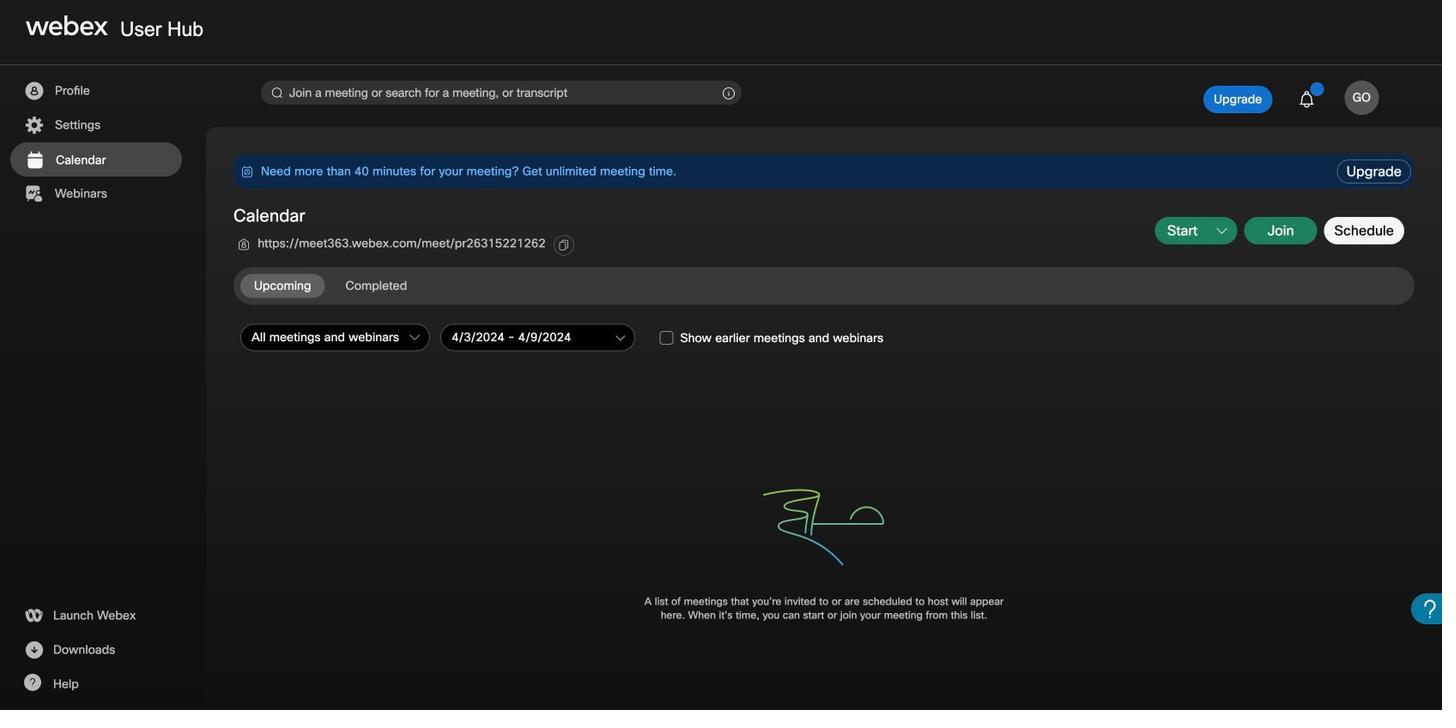 Task type: vqa. For each thing, say whether or not it's contained in the screenshot.
tab panel
yes



Task type: describe. For each thing, give the bounding box(es) containing it.
mds webex helix filled image
[[23, 606, 44, 627]]

start a meeting options image
[[1217, 226, 1227, 237]]

mds settings_filled image
[[23, 115, 45, 136]]

mds meetings_filled image
[[24, 150, 45, 171]]

mds webinar_filled image
[[23, 184, 45, 204]]

copy image
[[558, 240, 570, 252]]

ng help active image
[[23, 675, 41, 692]]



Task type: locate. For each thing, give the bounding box(es) containing it.
1 tab from the left
[[240, 274, 325, 298]]

mds people circle_filled image
[[23, 81, 45, 101]]

mds content download_filled image
[[23, 640, 45, 661]]

mds message queing_bold image
[[240, 165, 254, 179]]

Join a meeting or search for a meeting, or transcript text field
[[261, 81, 742, 105]]

tab panel
[[233, 321, 1418, 669]]

tab
[[240, 274, 325, 298], [332, 274, 421, 298]]

2 tab from the left
[[332, 274, 421, 298]]

0 horizontal spatial tab
[[240, 274, 325, 298]]

cisco webex image
[[26, 15, 108, 36]]

region
[[233, 155, 1334, 189]]

tab list
[[240, 274, 428, 298]]

1 horizontal spatial tab
[[332, 274, 421, 298]]



